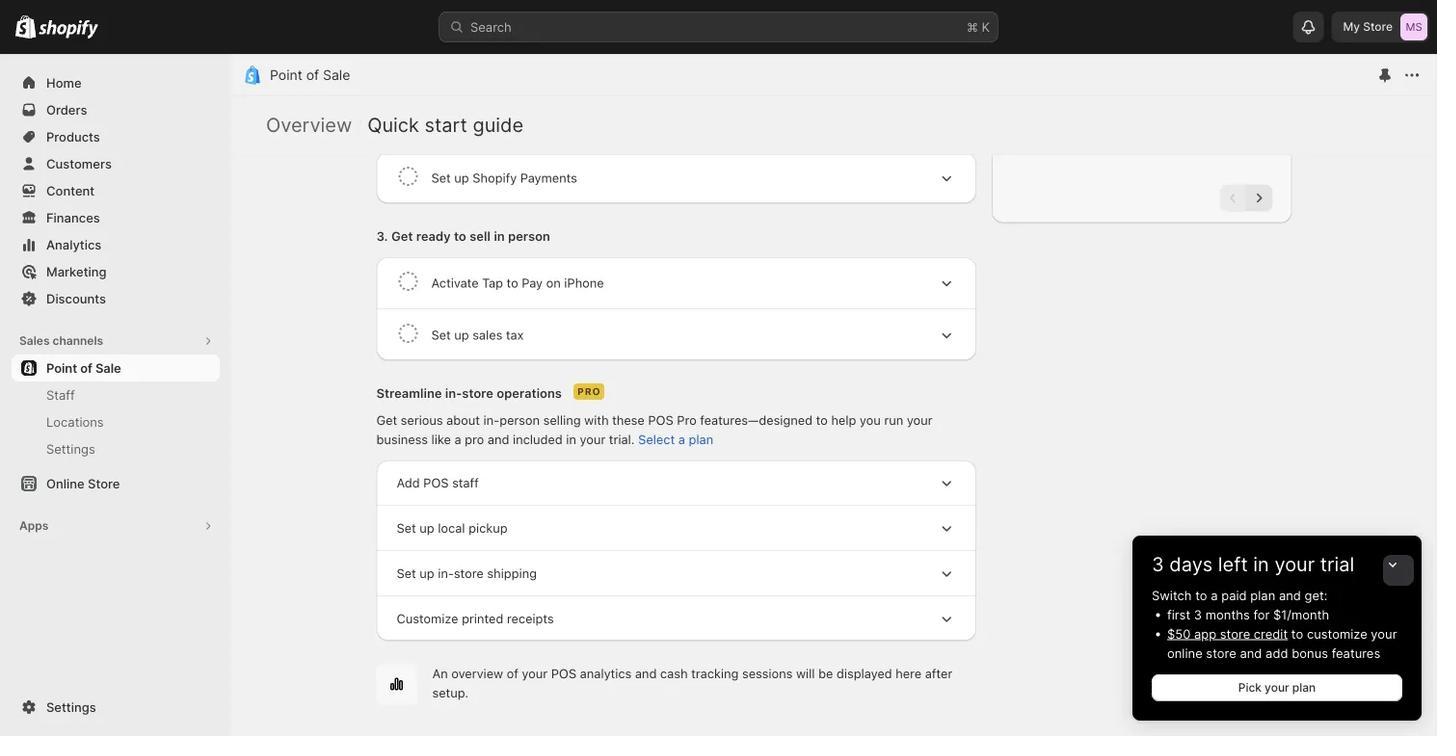 Task type: vqa. For each thing, say whether or not it's contained in the screenshot.
the bottommost Search Collections text field
no



Task type: locate. For each thing, give the bounding box(es) containing it.
trial
[[1321, 553, 1355, 577]]

point right icon for point of sale
[[270, 67, 303, 83]]

of up "overview" button in the top of the page
[[306, 67, 319, 83]]

0 horizontal spatial to
[[1196, 588, 1208, 603]]

switch
[[1152, 588, 1193, 603]]

point of sale link up "overview" button in the top of the page
[[270, 67, 350, 83]]

0 vertical spatial store
[[1364, 20, 1394, 34]]

1 horizontal spatial sale
[[323, 67, 350, 83]]

store inside to customize your online store and add bonus features
[[1207, 646, 1237, 661]]

1 vertical spatial your
[[1372, 627, 1398, 642]]

get:
[[1305, 588, 1328, 603]]

1 vertical spatial point of sale link
[[12, 355, 220, 382]]

0 horizontal spatial point of sale
[[46, 361, 121, 376]]

shopify image
[[39, 20, 99, 39]]

1 vertical spatial settings link
[[12, 694, 220, 721]]

and for plan
[[1280, 588, 1302, 603]]

pick
[[1239, 681, 1262, 695]]

1 horizontal spatial point of sale
[[270, 67, 350, 83]]

staff
[[46, 388, 75, 403]]

days
[[1170, 553, 1213, 577]]

0 horizontal spatial 3
[[1152, 553, 1165, 577]]

0 vertical spatial store
[[1221, 627, 1251, 642]]

first
[[1168, 608, 1191, 623]]

0 vertical spatial settings
[[46, 442, 95, 457]]

0 vertical spatial point of sale
[[270, 67, 350, 83]]

3
[[1152, 553, 1165, 577], [1195, 608, 1203, 623]]

point of sale down channels
[[46, 361, 121, 376]]

and inside to customize your online store and add bonus features
[[1241, 646, 1263, 661]]

discounts link
[[12, 285, 220, 312]]

store right the online
[[88, 476, 120, 491]]

locations
[[46, 415, 104, 430]]

3 days left in your trial button
[[1133, 536, 1423, 577]]

1 horizontal spatial 3
[[1195, 608, 1203, 623]]

0 vertical spatial 3
[[1152, 553, 1165, 577]]

your right the in
[[1275, 553, 1316, 577]]

locations link
[[12, 409, 220, 436]]

1 vertical spatial sale
[[95, 361, 121, 376]]

and
[[1280, 588, 1302, 603], [1241, 646, 1263, 661]]

0 vertical spatial and
[[1280, 588, 1302, 603]]

of
[[306, 67, 319, 83], [80, 361, 92, 376]]

1 horizontal spatial and
[[1280, 588, 1302, 603]]

store inside 'button'
[[88, 476, 120, 491]]

home
[[46, 75, 82, 90]]

store right the my
[[1364, 20, 1394, 34]]

⌘
[[967, 19, 979, 34]]

content
[[46, 183, 95, 198]]

0 vertical spatial of
[[306, 67, 319, 83]]

1 vertical spatial plan
[[1293, 681, 1317, 695]]

store down $50 app store credit link
[[1207, 646, 1237, 661]]

1 vertical spatial to
[[1292, 627, 1304, 642]]

of down channels
[[80, 361, 92, 376]]

0 horizontal spatial sale
[[95, 361, 121, 376]]

store
[[1364, 20, 1394, 34], [88, 476, 120, 491]]

sale
[[323, 67, 350, 83], [95, 361, 121, 376]]

0 vertical spatial point of sale link
[[270, 67, 350, 83]]

quick start guide
[[368, 113, 524, 137]]

1 vertical spatial and
[[1241, 646, 1263, 661]]

plan
[[1251, 588, 1276, 603], [1293, 681, 1317, 695]]

$50 app store credit link
[[1168, 627, 1289, 642]]

1 vertical spatial point
[[46, 361, 77, 376]]

quick
[[368, 113, 419, 137]]

store
[[1221, 627, 1251, 642], [1207, 646, 1237, 661]]

store for online store
[[88, 476, 120, 491]]

my store image
[[1401, 14, 1428, 41]]

plan up for
[[1251, 588, 1276, 603]]

orders
[[46, 102, 87, 117]]

3 left days
[[1152, 553, 1165, 577]]

marketing link
[[12, 258, 220, 285]]

$50
[[1168, 627, 1191, 642]]

online store
[[46, 476, 120, 491]]

a
[[1212, 588, 1219, 603]]

0 horizontal spatial point
[[46, 361, 77, 376]]

1 vertical spatial settings
[[46, 700, 96, 715]]

settings
[[46, 442, 95, 457], [46, 700, 96, 715]]

to
[[1196, 588, 1208, 603], [1292, 627, 1304, 642]]

point of sale up "overview" button in the top of the page
[[270, 67, 350, 83]]

to left a
[[1196, 588, 1208, 603]]

1 horizontal spatial store
[[1364, 20, 1394, 34]]

1 vertical spatial of
[[80, 361, 92, 376]]

your
[[1275, 553, 1316, 577], [1372, 627, 1398, 642], [1265, 681, 1290, 695]]

and left add
[[1241, 646, 1263, 661]]

1 horizontal spatial to
[[1292, 627, 1304, 642]]

point
[[270, 67, 303, 83], [46, 361, 77, 376]]

sale up "overview" button in the top of the page
[[323, 67, 350, 83]]

1 horizontal spatial plan
[[1293, 681, 1317, 695]]

point of sale
[[270, 67, 350, 83], [46, 361, 121, 376]]

0 vertical spatial point
[[270, 67, 303, 83]]

plan down bonus
[[1293, 681, 1317, 695]]

1 vertical spatial store
[[88, 476, 120, 491]]

customers
[[46, 156, 112, 171]]

0 vertical spatial to
[[1196, 588, 1208, 603]]

1 horizontal spatial of
[[306, 67, 319, 83]]

app
[[1195, 627, 1217, 642]]

to inside to customize your online store and add bonus features
[[1292, 627, 1304, 642]]

add
[[1266, 646, 1289, 661]]

your right pick
[[1265, 681, 1290, 695]]

sale down sales channels button
[[95, 361, 121, 376]]

to down $1/month
[[1292, 627, 1304, 642]]

0 vertical spatial settings link
[[12, 436, 220, 463]]

1 vertical spatial 3
[[1195, 608, 1203, 623]]

store down months
[[1221, 627, 1251, 642]]

left
[[1219, 553, 1249, 577]]

online
[[1168, 646, 1203, 661]]

my store
[[1344, 20, 1394, 34]]

bonus
[[1293, 646, 1329, 661]]

0 horizontal spatial point of sale link
[[12, 355, 220, 382]]

apps
[[19, 519, 48, 533]]

point of sale link down channels
[[12, 355, 220, 382]]

1 vertical spatial store
[[1207, 646, 1237, 661]]

online store button
[[0, 471, 231, 498]]

0 horizontal spatial store
[[88, 476, 120, 491]]

0 horizontal spatial and
[[1241, 646, 1263, 661]]

point down sales channels
[[46, 361, 77, 376]]

and up $1/month
[[1280, 588, 1302, 603]]

0 vertical spatial plan
[[1251, 588, 1276, 603]]

settings link
[[12, 436, 220, 463], [12, 694, 220, 721]]

0 vertical spatial your
[[1275, 553, 1316, 577]]

2 settings link from the top
[[12, 694, 220, 721]]

staff link
[[12, 382, 220, 409]]

pick your plan link
[[1152, 675, 1403, 702]]

and for store
[[1241, 646, 1263, 661]]

3 right the first
[[1195, 608, 1203, 623]]

your up features
[[1372, 627, 1398, 642]]

point of sale link
[[270, 67, 350, 83], [12, 355, 220, 382]]

0 horizontal spatial plan
[[1251, 588, 1276, 603]]



Task type: describe. For each thing, give the bounding box(es) containing it.
overview
[[266, 113, 352, 137]]

products
[[46, 129, 100, 144]]

online store link
[[12, 471, 220, 498]]

features
[[1332, 646, 1381, 661]]

start
[[425, 113, 468, 137]]

⌘ k
[[967, 19, 990, 34]]

to customize your online store and add bonus features
[[1168, 627, 1398, 661]]

apps button
[[12, 513, 220, 540]]

1 vertical spatial point of sale
[[46, 361, 121, 376]]

3 days left in your trial
[[1152, 553, 1355, 577]]

sales
[[19, 334, 50, 348]]

search
[[471, 19, 512, 34]]

icon for point of sale image
[[243, 66, 262, 85]]

2 vertical spatial your
[[1265, 681, 1290, 695]]

3 days left in your trial element
[[1133, 586, 1423, 721]]

k
[[982, 19, 990, 34]]

customize
[[1308, 627, 1368, 642]]

1 horizontal spatial point of sale link
[[270, 67, 350, 83]]

channels
[[53, 334, 103, 348]]

for
[[1254, 608, 1270, 623]]

1 settings from the top
[[46, 442, 95, 457]]

products link
[[12, 123, 220, 150]]

first 3 months for $1/month
[[1168, 608, 1330, 623]]

home link
[[12, 69, 220, 96]]

my
[[1344, 20, 1361, 34]]

$50 app store credit
[[1168, 627, 1289, 642]]

1 settings link from the top
[[12, 436, 220, 463]]

analytics link
[[12, 231, 220, 258]]

1 horizontal spatial point
[[270, 67, 303, 83]]

content link
[[12, 177, 220, 204]]

analytics
[[46, 237, 102, 252]]

sales channels
[[19, 334, 103, 348]]

your inside dropdown button
[[1275, 553, 1316, 577]]

discounts
[[46, 291, 106, 306]]

0 horizontal spatial of
[[80, 361, 92, 376]]

in
[[1254, 553, 1270, 577]]

shopify image
[[15, 15, 36, 38]]

your inside to customize your online store and add bonus features
[[1372, 627, 1398, 642]]

3 inside dropdown button
[[1152, 553, 1165, 577]]

customers link
[[12, 150, 220, 177]]

online
[[46, 476, 85, 491]]

orders link
[[12, 96, 220, 123]]

sales channels button
[[12, 328, 220, 355]]

months
[[1206, 608, 1251, 623]]

switch to a paid plan and get:
[[1152, 588, 1328, 603]]

overview button
[[266, 113, 352, 137]]

finances
[[46, 210, 100, 225]]

credit
[[1255, 627, 1289, 642]]

0 vertical spatial sale
[[323, 67, 350, 83]]

pick your plan
[[1239, 681, 1317, 695]]

marketing
[[46, 264, 107, 279]]

paid
[[1222, 588, 1248, 603]]

store for my store
[[1364, 20, 1394, 34]]

guide
[[473, 113, 524, 137]]

sale inside "link"
[[95, 361, 121, 376]]

2 settings from the top
[[46, 700, 96, 715]]

finances link
[[12, 204, 220, 231]]

$1/month
[[1274, 608, 1330, 623]]



